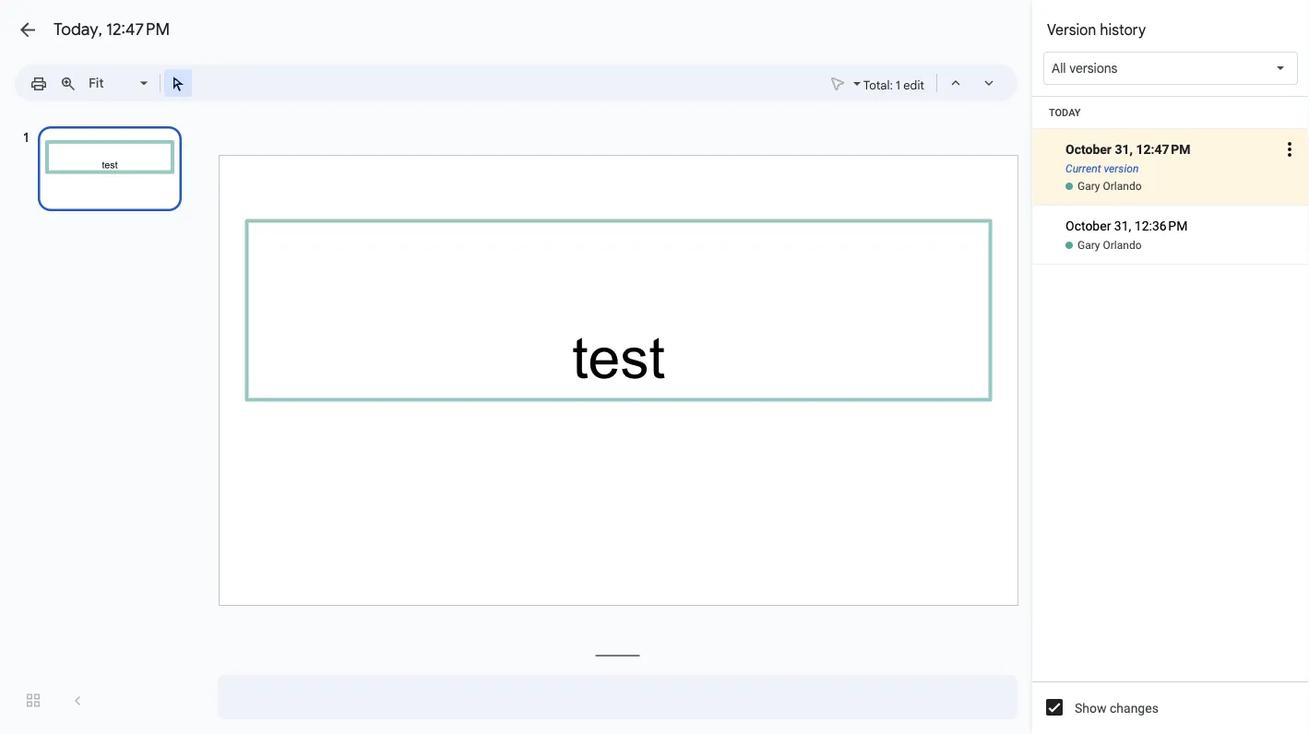 Task type: vqa. For each thing, say whether or not it's contained in the screenshot.
PAGE
no



Task type: locate. For each thing, give the bounding box(es) containing it.
Name this version text field
[[1063, 137, 1276, 161]]

2 orlando from the top
[[1103, 239, 1142, 252]]

1 vertical spatial orlando
[[1103, 239, 1142, 252]]

edit
[[903, 77, 924, 92]]

1 vertical spatial gary
[[1078, 239, 1100, 252]]

version history section
[[1032, 0, 1309, 734]]

gary for "cell" inside the today, 12:47 pm "application"
[[1078, 239, 1100, 252]]

today
[[1049, 107, 1081, 118]]

gary
[[1078, 180, 1100, 193], [1078, 239, 1100, 252]]

navigation
[[0, 109, 203, 734]]

0 vertical spatial orlando
[[1103, 180, 1142, 193]]

total:
[[863, 77, 893, 92]]

today, 12:47 pm
[[54, 19, 170, 40]]

more actions image
[[1279, 116, 1301, 183]]

0 vertical spatial gary orlando
[[1078, 180, 1142, 193]]

row group containing current version
[[1032, 97, 1309, 265]]

total: 1 edit heading
[[863, 74, 924, 96]]

row group inside today, 12:47 pm "application"
[[1032, 97, 1309, 265]]

all
[[1052, 60, 1066, 76]]

current version cell
[[1032, 116, 1309, 183]]

today, 12:47 pm application
[[0, 0, 1309, 734]]

current version
[[1066, 162, 1139, 175]]

version
[[1104, 162, 1139, 175]]

Zoom field
[[83, 70, 156, 97]]

1 vertical spatial gary orlando
[[1078, 239, 1142, 252]]

1 gary from the top
[[1078, 180, 1100, 193]]

gary orlando
[[1078, 180, 1142, 193], [1078, 239, 1142, 252]]

version
[[1047, 20, 1096, 39]]

main toolbar
[[22, 69, 193, 97]]

2 gary from the top
[[1078, 239, 1100, 252]]

row group
[[1032, 97, 1309, 265]]

0 vertical spatial gary
[[1078, 180, 1100, 193]]

changes
[[1110, 701, 1159, 716]]

12:47 pm
[[106, 19, 170, 40]]

cell
[[1032, 206, 1309, 238]]

orlando
[[1103, 180, 1142, 193], [1103, 239, 1142, 252]]

1 orlando from the top
[[1103, 180, 1142, 193]]



Task type: describe. For each thing, give the bounding box(es) containing it.
menu bar banner
[[0, 0, 1309, 110]]

versions
[[1069, 60, 1118, 76]]

show
[[1075, 701, 1107, 716]]

1 gary orlando from the top
[[1078, 180, 1142, 193]]

history
[[1100, 20, 1146, 39]]

mode and view toolbar
[[823, 65, 1007, 101]]

version history
[[1047, 20, 1146, 39]]

cell inside today, 12:47 pm "application"
[[1032, 206, 1309, 238]]

current
[[1066, 162, 1101, 175]]

Zoom text field
[[86, 70, 137, 96]]

all versions option
[[1052, 59, 1118, 77]]

Show changes checkbox
[[1046, 699, 1063, 716]]

navigation inside today, 12:47 pm "application"
[[0, 109, 203, 734]]

today heading
[[1032, 97, 1309, 129]]

gary for current version cell
[[1078, 180, 1100, 193]]

today,
[[54, 19, 102, 40]]

2 gary orlando from the top
[[1078, 239, 1142, 252]]

total: 1 edit
[[863, 77, 924, 92]]

show changes
[[1075, 701, 1159, 716]]

1
[[896, 77, 900, 92]]

all versions
[[1052, 60, 1118, 76]]

live pointer settings image
[[849, 71, 861, 77]]



